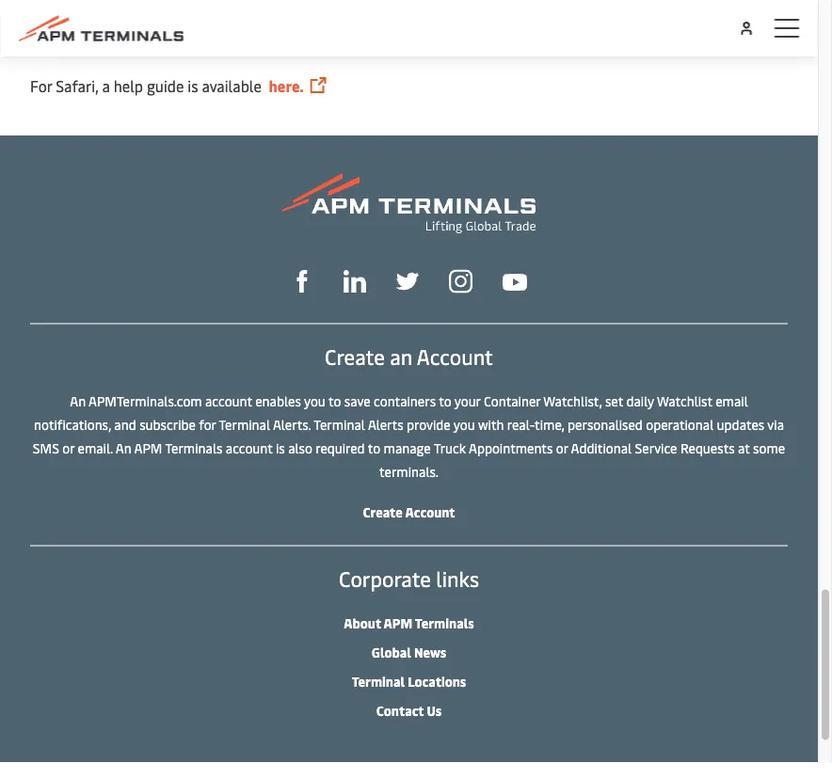 Task type: locate. For each thing, give the bounding box(es) containing it.
safari,
[[56, 76, 98, 97]]

links
[[436, 565, 479, 593]]

help for safari,
[[114, 76, 143, 97]]

create
[[325, 343, 385, 370], [363, 504, 403, 521]]

an down and
[[116, 440, 131, 457]]

to left save at the bottom left
[[329, 393, 341, 410]]

guide
[[160, 28, 197, 48], [147, 76, 184, 97]]

help
[[126, 28, 156, 48], [114, 76, 143, 97]]

shape link
[[291, 268, 314, 293]]

apm
[[134, 440, 162, 457], [384, 615, 413, 633]]

or down time,
[[556, 440, 568, 457]]

for
[[30, 28, 52, 48], [30, 76, 52, 97]]

your
[[455, 393, 481, 410]]

available left here.
[[202, 76, 262, 97]]

0 vertical spatial create
[[325, 343, 385, 370]]

1 vertical spatial you
[[454, 416, 475, 434]]

1 horizontal spatial terminals
[[415, 615, 474, 633]]

email.
[[78, 440, 113, 457]]

watchlist,
[[544, 393, 602, 410]]

is left also
[[276, 440, 285, 457]]

create account link
[[363, 504, 455, 521]]

alerts
[[368, 416, 404, 434]]

locations
[[408, 673, 466, 691]]

youtube image
[[503, 275, 527, 291]]

an
[[70, 393, 86, 410], [116, 440, 131, 457]]

0 vertical spatial apm
[[134, 440, 162, 457]]

operational
[[646, 416, 714, 434]]

apm inside an apmterminals.com account enables you to save containers to your container watchlist, set daily watchlist email notifications, and subscribe for terminal alerts. terminal alerts provide you with real-time, personalised operational updates via sms or email. an apm terminals account is also required to manage truck appointments or additional service requests at some terminals.
[[134, 440, 162, 457]]

1 horizontal spatial or
[[556, 440, 568, 457]]

0 horizontal spatial a
[[102, 76, 110, 97]]

about apm terminals link
[[344, 615, 474, 633]]

some
[[753, 440, 785, 457]]

personalised
[[568, 416, 643, 434]]

help right safari,
[[114, 76, 143, 97]]

terminals up the news
[[415, 615, 474, 633]]

or right sms
[[62, 440, 75, 457]]

available
[[215, 28, 274, 48], [202, 76, 262, 97]]

is up for safari, a help guide is available
[[200, 28, 211, 48]]

to left your
[[439, 393, 452, 410]]

a right safari,
[[102, 76, 110, 97]]

0 vertical spatial available
[[215, 28, 274, 48]]

0 vertical spatial for
[[30, 28, 52, 48]]

a right chrome,
[[115, 28, 123, 48]]

terminals down for
[[165, 440, 223, 457]]

0 vertical spatial guide
[[160, 28, 197, 48]]

1 horizontal spatial you
[[454, 416, 475, 434]]

manage
[[384, 440, 431, 457]]

account
[[417, 343, 493, 370], [405, 504, 455, 521]]

appointments
[[469, 440, 553, 457]]

twitter image
[[396, 271, 419, 293]]

0 horizontal spatial terminals
[[165, 440, 223, 457]]

contact us link
[[376, 702, 442, 720]]

terminals inside an apmterminals.com account enables you to save containers to your container watchlist, set daily watchlist email notifications, and subscribe for terminal alerts. terminal alerts provide you with real-time, personalised operational updates via sms or email. an apm terminals account is also required to manage truck appointments or additional service requests at some terminals.
[[165, 440, 223, 457]]

for left chrome,
[[30, 28, 52, 48]]

you down your
[[454, 416, 475, 434]]

0 horizontal spatial apm
[[134, 440, 162, 457]]

required
[[316, 440, 365, 457]]

guide up for safari, a help guide is available
[[160, 28, 197, 48]]

apm up global
[[384, 615, 413, 633]]

news
[[414, 644, 446, 662]]

watchlist
[[657, 393, 713, 410]]

0 vertical spatial account
[[417, 343, 493, 370]]

corporate links
[[339, 565, 479, 593]]

an apmterminals.com account enables you to save containers to your container watchlist, set daily watchlist email notifications, and subscribe for terminal alerts. terminal alerts provide you with real-time, personalised operational updates via sms or email. an apm terminals account is also required to manage truck appointments or additional service requests at some terminals.
[[33, 393, 785, 481]]

account up for
[[205, 393, 252, 410]]

guide for chrome,
[[160, 28, 197, 48]]

2 or from the left
[[556, 440, 568, 457]]

1 horizontal spatial is
[[200, 28, 211, 48]]

and
[[114, 416, 136, 434]]

1 or from the left
[[62, 440, 75, 457]]

2 vertical spatial is
[[276, 440, 285, 457]]

account down the terminals.
[[405, 504, 455, 521]]

0 horizontal spatial is
[[188, 76, 198, 97]]

1 for from the top
[[30, 28, 52, 48]]

0 vertical spatial an
[[70, 393, 86, 410]]

us
[[427, 702, 442, 720]]

to down alerts
[[368, 440, 381, 457]]

0 horizontal spatial you
[[304, 393, 326, 410]]

an up notifications,
[[70, 393, 86, 410]]

account left also
[[226, 440, 273, 457]]

terminals
[[165, 440, 223, 457], [415, 615, 474, 633]]

available for for chrome, a help guide is available
[[215, 28, 274, 48]]

0 vertical spatial a
[[115, 28, 123, 48]]

2 horizontal spatial is
[[276, 440, 285, 457]]

is
[[200, 28, 211, 48], [188, 76, 198, 97], [276, 440, 285, 457]]

account up your
[[417, 343, 493, 370]]

terminal
[[219, 416, 270, 434], [314, 416, 365, 434], [352, 673, 405, 691]]

for left safari,
[[30, 76, 52, 97]]

1 vertical spatial a
[[102, 76, 110, 97]]

you up alerts.
[[304, 393, 326, 410]]

help up for safari, a help guide is available
[[126, 28, 156, 48]]

updates
[[717, 416, 765, 434]]

1 horizontal spatial a
[[115, 28, 123, 48]]

0 horizontal spatial an
[[70, 393, 86, 410]]

is for for chrome, a help guide is available
[[200, 28, 211, 48]]

here.
[[269, 76, 304, 97]]

containers
[[374, 393, 436, 410]]

0 vertical spatial terminals
[[165, 440, 223, 457]]

chrome,
[[56, 28, 111, 48]]

0 vertical spatial you
[[304, 393, 326, 410]]

1 vertical spatial create
[[363, 504, 403, 521]]

1 vertical spatial available
[[202, 76, 262, 97]]

is down for chrome, a help guide is available
[[188, 76, 198, 97]]

1 horizontal spatial an
[[116, 440, 131, 457]]

you
[[304, 393, 326, 410], [454, 416, 475, 434]]

1 vertical spatial an
[[116, 440, 131, 457]]

0 horizontal spatial or
[[62, 440, 75, 457]]

0 vertical spatial is
[[200, 28, 211, 48]]

1 vertical spatial help
[[114, 76, 143, 97]]

you tube link
[[503, 269, 527, 293]]

1 vertical spatial terminals
[[415, 615, 474, 633]]

subscribe
[[139, 416, 196, 434]]

about
[[344, 615, 381, 633]]

create down the terminals.
[[363, 504, 403, 521]]

2 horizontal spatial to
[[439, 393, 452, 410]]

notifications,
[[34, 416, 111, 434]]

contact us
[[376, 702, 442, 720]]

an
[[390, 343, 413, 370]]

to
[[329, 393, 341, 410], [439, 393, 452, 410], [368, 440, 381, 457]]

available up here.
[[215, 28, 274, 48]]

available for for safari, a help guide is available
[[202, 76, 262, 97]]

or
[[62, 440, 75, 457], [556, 440, 568, 457]]

is for for safari, a help guide is available
[[188, 76, 198, 97]]

save
[[344, 393, 371, 410]]

2 for from the top
[[30, 76, 52, 97]]

apm down the subscribe
[[134, 440, 162, 457]]

1 vertical spatial for
[[30, 76, 52, 97]]

set
[[605, 393, 623, 410]]

1 vertical spatial is
[[188, 76, 198, 97]]

a
[[115, 28, 123, 48], [102, 76, 110, 97]]

contact
[[376, 702, 424, 720]]

a for safari,
[[102, 76, 110, 97]]

1 vertical spatial guide
[[147, 76, 184, 97]]

guide down for chrome, a help guide is available
[[147, 76, 184, 97]]

0 vertical spatial help
[[126, 28, 156, 48]]

account
[[205, 393, 252, 410], [226, 440, 273, 457]]

create up save at the bottom left
[[325, 343, 385, 370]]

1 vertical spatial account
[[405, 504, 455, 521]]

requests
[[681, 440, 735, 457]]

1 horizontal spatial apm
[[384, 615, 413, 633]]

for for for safari, a help guide is available
[[30, 76, 52, 97]]

fill 44 link
[[396, 268, 419, 293]]

via
[[768, 416, 784, 434]]



Task type: describe. For each thing, give the bounding box(es) containing it.
global
[[372, 644, 411, 662]]

email
[[716, 393, 748, 410]]

daily
[[627, 393, 654, 410]]

alerts.
[[273, 416, 311, 434]]

service
[[635, 440, 677, 457]]

a for chrome,
[[115, 28, 123, 48]]

instagram link
[[449, 268, 473, 294]]

linkedin__x28_alt_x29__3_ link
[[344, 268, 366, 293]]

create an account
[[325, 343, 493, 370]]

facebook image
[[291, 271, 314, 293]]

1 vertical spatial account
[[226, 440, 273, 457]]

global news link
[[372, 644, 446, 662]]

create for create an account
[[325, 343, 385, 370]]

container
[[484, 393, 541, 410]]

help for chrome,
[[126, 28, 156, 48]]

terminal down global
[[352, 673, 405, 691]]

here. link
[[269, 76, 304, 97]]

create account
[[363, 504, 455, 521]]

enables
[[255, 393, 301, 410]]

instagram image
[[449, 270, 473, 294]]

apmt footer logo image
[[283, 174, 536, 234]]

at
[[738, 440, 750, 457]]

linkedin image
[[344, 271, 366, 293]]

also
[[288, 440, 313, 457]]

guide for safari,
[[147, 76, 184, 97]]

time,
[[535, 416, 565, 434]]

apmterminals.com
[[89, 393, 202, 410]]

sms
[[33, 440, 59, 457]]

0 vertical spatial account
[[205, 393, 252, 410]]

truck
[[434, 440, 466, 457]]

1 horizontal spatial to
[[368, 440, 381, 457]]

corporate
[[339, 565, 431, 593]]

about apm terminals
[[344, 615, 474, 633]]

terminal locations link
[[352, 673, 466, 691]]

1 vertical spatial apm
[[384, 615, 413, 633]]

is inside an apmterminals.com account enables you to save containers to your container watchlist, set daily watchlist email notifications, and subscribe for terminal alerts. terminal alerts provide you with real-time, personalised operational updates via sms or email. an apm terminals account is also required to manage truck appointments or additional service requests at some terminals.
[[276, 440, 285, 457]]

with
[[478, 416, 504, 434]]

real-
[[507, 416, 535, 434]]

terminals.
[[380, 463, 439, 481]]

create for create account
[[363, 504, 403, 521]]

global news
[[372, 644, 446, 662]]

terminal locations
[[352, 673, 466, 691]]

provide
[[407, 416, 451, 434]]

for safari, a help guide is available
[[30, 76, 265, 97]]

0 horizontal spatial to
[[329, 393, 341, 410]]

additional
[[571, 440, 632, 457]]

terminal up required
[[314, 416, 365, 434]]

terminal right for
[[219, 416, 270, 434]]

for for for chrome, a help guide is available
[[30, 28, 52, 48]]

for chrome, a help guide is available
[[30, 28, 278, 48]]

for
[[199, 416, 216, 434]]



Task type: vqa. For each thing, say whether or not it's contained in the screenshot.
"Global" to the top
no



